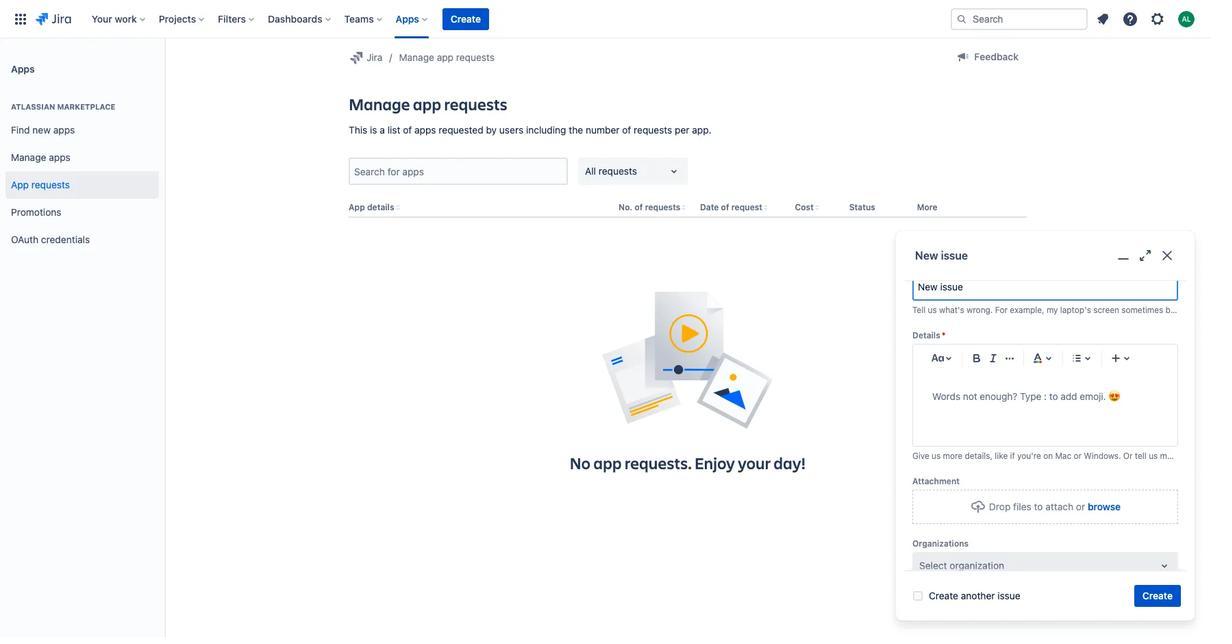 Task type: locate. For each thing, give the bounding box(es) containing it.
manage for manage app requests link
[[399, 51, 434, 63]]

minimize image
[[1115, 247, 1132, 264]]

create up manage app requests link
[[451, 13, 481, 24]]

filters
[[218, 13, 246, 24]]

by
[[486, 124, 497, 136]]

my
[[1047, 305, 1058, 315]]

create down open image
[[1142, 590, 1173, 601]]

organizations element
[[912, 552, 1178, 579]]

your work
[[92, 13, 137, 24]]

0 vertical spatial app
[[11, 178, 29, 190]]

if
[[1010, 450, 1015, 461]]

search image
[[956, 13, 967, 24]]

manage down apps 'dropdown button'
[[399, 51, 434, 63]]

for
[[995, 305, 1008, 315]]

upload image
[[970, 498, 986, 515]]

apps right "new"
[[53, 124, 75, 135]]

1 more from the left
[[943, 450, 962, 461]]

app up requested
[[413, 93, 441, 115]]

text styles image
[[929, 350, 946, 366]]

of right list
[[403, 124, 412, 136]]

jira link
[[349, 49, 383, 66]]

your
[[92, 13, 112, 24]]

appswitcher icon image
[[12, 11, 29, 27]]

a
[[380, 124, 385, 136]]

manage app requests up requested
[[349, 93, 508, 115]]

find new apps link
[[5, 116, 159, 144]]

more left "about"
[[1160, 450, 1180, 461]]

requests left per
[[634, 124, 672, 136]]

1 vertical spatial app
[[349, 202, 365, 213]]

issue
[[941, 249, 968, 261], [997, 590, 1020, 601]]

credentials
[[41, 233, 90, 245]]

marketplace
[[57, 102, 115, 111]]

requests right no.
[[645, 202, 680, 213]]

create inside "primary" "element"
[[451, 13, 481, 24]]

app left the details
[[349, 202, 365, 213]]

0 vertical spatial issue
[[941, 249, 968, 261]]

manage down 'find'
[[11, 151, 46, 163]]

tell
[[912, 305, 925, 315]]

jira image
[[36, 11, 71, 27], [36, 11, 71, 27]]

details *
[[912, 330, 946, 340]]

create button up manage app requests link
[[442, 8, 489, 30]]

0 vertical spatial create button
[[442, 8, 489, 30]]

or right attach
[[1076, 500, 1085, 512]]

app for app requests
[[11, 178, 29, 190]]

promotions link
[[5, 199, 159, 226]]

1 horizontal spatial issue
[[997, 590, 1020, 601]]

dashboards
[[268, 13, 322, 24]]

context icon image
[[349, 49, 365, 66], [349, 49, 365, 66]]

tell us what's wrong. for example, my laptop's screen sometimes blinks.
[[912, 305, 1190, 315]]

wrong.
[[967, 305, 993, 315]]

create down select
[[929, 590, 958, 601]]

1 horizontal spatial apps
[[396, 13, 419, 24]]

create another issue
[[929, 590, 1020, 601]]

new
[[32, 124, 51, 135]]

manage app requests
[[399, 51, 495, 63], [349, 93, 508, 115]]

this is a list of apps requested by users including the number of requests per app.
[[349, 124, 711, 136]]

1 horizontal spatial app
[[349, 202, 365, 213]]

windows.
[[1084, 450, 1121, 461]]

drop files to attach or browse
[[989, 500, 1121, 512]]

atlassian marketplace
[[11, 102, 115, 111]]

your work button
[[88, 8, 151, 30]]

example,
[[1010, 305, 1044, 315]]

requests
[[456, 51, 495, 63], [444, 93, 508, 115], [634, 124, 672, 136], [599, 165, 637, 177], [31, 178, 70, 190], [645, 202, 680, 213]]

discard & close image
[[1159, 247, 1175, 264]]

us for tell
[[928, 305, 937, 315]]

0 horizontal spatial more
[[943, 450, 962, 461]]

requested
[[439, 124, 483, 136]]

or right the mac
[[1074, 450, 1082, 461]]

manage up a in the left of the page
[[349, 93, 410, 115]]

notifications image
[[1095, 11, 1111, 27]]

more formatting image
[[1001, 350, 1018, 366]]

us
[[928, 305, 937, 315], [932, 450, 941, 461], [1149, 450, 1158, 461]]

0 horizontal spatial apps
[[11, 63, 35, 74]]

requests right all
[[599, 165, 637, 177]]

requests down manage apps
[[31, 178, 70, 190]]

app right no on the bottom of page
[[594, 452, 622, 474]]

details
[[912, 330, 940, 340]]

atlassian
[[11, 102, 55, 111]]

1 horizontal spatial more
[[1160, 450, 1180, 461]]

find new apps
[[11, 124, 75, 135]]

us right give
[[932, 450, 941, 461]]

details,
[[965, 450, 993, 461]]

per
[[675, 124, 689, 136]]

apps up atlassian
[[11, 63, 35, 74]]

all
[[585, 165, 596, 177]]

browse button
[[1088, 500, 1121, 513]]

work
[[115, 13, 137, 24]]

banner
[[0, 0, 1211, 38]]

feedback
[[974, 51, 1019, 62]]

feedback button
[[947, 46, 1027, 68]]

issue right another on the right of the page
[[997, 590, 1020, 601]]

give us more details, like if you're on mac or windows. or tell us more about yo
[[912, 450, 1211, 461]]

promotions
[[11, 206, 61, 218]]

manage app requests down "primary" "element"
[[399, 51, 495, 63]]

apps right teams "dropdown button"
[[396, 13, 419, 24]]

requests.
[[625, 452, 692, 474]]

issue right new
[[941, 249, 968, 261]]

manage inside atlassian marketplace group
[[11, 151, 46, 163]]

of right date
[[721, 202, 729, 213]]

list
[[387, 124, 400, 136]]

None text field
[[914, 274, 1177, 299]]

2 horizontal spatial create
[[1142, 590, 1173, 601]]

manage
[[399, 51, 434, 63], [349, 93, 410, 115], [11, 151, 46, 163]]

projects
[[159, 13, 196, 24]]

app inside atlassian marketplace group
[[11, 178, 29, 190]]

laptop's
[[1060, 305, 1091, 315]]

drop
[[989, 500, 1011, 512]]

date
[[700, 202, 719, 213]]

details
[[367, 202, 394, 213]]

sidebar navigation image
[[149, 55, 179, 82]]

app requests
[[11, 178, 70, 190]]

more left details,
[[943, 450, 962, 461]]

open image
[[1156, 557, 1173, 574]]

more
[[917, 202, 937, 213]]

create button down open image
[[1134, 585, 1181, 607]]

number
[[586, 124, 620, 136]]

no
[[570, 452, 591, 474]]

0 vertical spatial manage
[[399, 51, 434, 63]]

0 horizontal spatial create button
[[442, 8, 489, 30]]

1 vertical spatial app
[[413, 93, 441, 115]]

date of request button
[[700, 202, 762, 213]]

2 vertical spatial manage
[[11, 151, 46, 163]]

1 vertical spatial manage
[[349, 93, 410, 115]]

0 horizontal spatial app
[[11, 178, 29, 190]]

0 horizontal spatial create
[[451, 13, 481, 24]]

apps inside 'dropdown button'
[[396, 13, 419, 24]]

app down "primary" "element"
[[437, 51, 454, 63]]

app up promotions
[[11, 178, 29, 190]]

day!
[[774, 452, 806, 474]]

2 vertical spatial app
[[594, 452, 622, 474]]

*
[[942, 330, 946, 340]]

attach
[[1045, 500, 1073, 512]]

create button
[[442, 8, 489, 30], [1134, 585, 1181, 607]]

1 vertical spatial issue
[[997, 590, 1020, 601]]

Organizations text field
[[919, 559, 922, 572]]

Search for requested apps field
[[350, 159, 566, 184]]

attachment
[[912, 476, 960, 486]]

create
[[451, 13, 481, 24], [929, 590, 958, 601], [1142, 590, 1173, 601]]

1 vertical spatial create button
[[1134, 585, 1181, 607]]

apps
[[396, 13, 419, 24], [11, 63, 35, 74]]

0 vertical spatial apps
[[396, 13, 419, 24]]

new issue
[[915, 249, 968, 261]]

italic ⌘i image
[[985, 350, 1001, 366]]

sometimes
[[1121, 305, 1163, 315]]

us right 'tell'
[[928, 305, 937, 315]]

1 horizontal spatial create
[[929, 590, 958, 601]]

you're
[[1017, 450, 1041, 461]]

select
[[919, 559, 947, 571]]



Task type: describe. For each thing, give the bounding box(es) containing it.
select organization
[[919, 559, 1004, 571]]

0 vertical spatial or
[[1074, 450, 1082, 461]]

this
[[349, 124, 367, 136]]

cost button
[[795, 202, 814, 213]]

blinks.
[[1166, 305, 1190, 315]]

2 more from the left
[[1160, 450, 1180, 461]]

lists image
[[1069, 350, 1085, 366]]

teams button
[[340, 8, 387, 30]]

create for create button inside the "primary" "element"
[[451, 13, 481, 24]]

your
[[738, 452, 771, 474]]

to
[[1034, 500, 1043, 512]]

us right tell
[[1149, 450, 1158, 461]]

app requests link
[[5, 171, 159, 199]]

Search field
[[951, 8, 1088, 30]]

app details button
[[349, 202, 394, 213]]

the
[[569, 124, 583, 136]]

organization
[[950, 559, 1004, 571]]

Details - Main content area, start typing to enter text. text field
[[932, 388, 1158, 405]]

about
[[1182, 450, 1204, 461]]

help image
[[1122, 11, 1138, 27]]

organizations
[[912, 538, 969, 548]]

all requests
[[585, 165, 637, 177]]

manage app requests link
[[399, 49, 495, 66]]

app details
[[349, 202, 394, 213]]

of right number at the top of the page
[[622, 124, 631, 136]]

teams
[[344, 13, 374, 24]]

or
[[1123, 450, 1133, 461]]

requests down "primary" "element"
[[456, 51, 495, 63]]

requests up requested
[[444, 93, 508, 115]]

app for app details
[[349, 202, 365, 213]]

users
[[499, 124, 523, 136]]

is
[[370, 124, 377, 136]]

bold ⌘b image
[[969, 350, 985, 366]]

apps button
[[392, 8, 433, 30]]

another
[[961, 590, 995, 601]]

dashboards button
[[264, 8, 336, 30]]

date of request
[[700, 202, 762, 213]]

manage apps
[[11, 151, 70, 163]]

no.
[[619, 202, 632, 213]]

oauth credentials
[[11, 233, 90, 245]]

cost
[[795, 202, 814, 213]]

open image
[[666, 163, 682, 180]]

request
[[731, 202, 762, 213]]

including
[[526, 124, 566, 136]]

apps right list
[[414, 124, 436, 136]]

projects button
[[155, 8, 210, 30]]

tell
[[1135, 450, 1147, 461]]

manage apps link
[[5, 144, 159, 171]]

what's
[[939, 305, 964, 315]]

primary element
[[8, 0, 951, 38]]

screen
[[1093, 305, 1119, 315]]

0 vertical spatial app
[[437, 51, 454, 63]]

filters button
[[214, 8, 260, 30]]

app.
[[692, 124, 711, 136]]

enjoy
[[695, 452, 735, 474]]

0 horizontal spatial issue
[[941, 249, 968, 261]]

give
[[912, 450, 929, 461]]

go full screen image
[[1137, 247, 1153, 264]]

us for give
[[932, 450, 941, 461]]

your profile and settings image
[[1178, 11, 1195, 27]]

of right no.
[[635, 202, 643, 213]]

manage for manage apps link at top left
[[11, 151, 46, 163]]

files
[[1013, 500, 1031, 512]]

create for create button to the right
[[1142, 590, 1173, 601]]

create button inside "primary" "element"
[[442, 8, 489, 30]]

browse
[[1088, 500, 1121, 512]]

no app requests. enjoy your day!
[[570, 452, 806, 474]]

apps down find new apps
[[49, 151, 70, 163]]

requests inside atlassian marketplace group
[[31, 178, 70, 190]]

oauth credentials link
[[5, 226, 159, 253]]

atlassian marketplace group
[[5, 88, 159, 258]]

like
[[995, 450, 1008, 461]]

settings image
[[1149, 11, 1166, 27]]

no. of requests
[[619, 202, 680, 213]]

0 vertical spatial manage app requests
[[399, 51, 495, 63]]

mac
[[1055, 450, 1071, 461]]

banner containing your work
[[0, 0, 1211, 38]]

status
[[849, 202, 875, 213]]

no. of requests button
[[619, 202, 680, 213]]

1 vertical spatial apps
[[11, 63, 35, 74]]

on
[[1043, 450, 1053, 461]]

1 vertical spatial or
[[1076, 500, 1085, 512]]

jira
[[366, 51, 383, 63]]

1 vertical spatial manage app requests
[[349, 93, 508, 115]]

yo
[[1206, 450, 1211, 461]]

1 horizontal spatial create button
[[1134, 585, 1181, 607]]



Task type: vqa. For each thing, say whether or not it's contained in the screenshot.
Date of request button
yes



